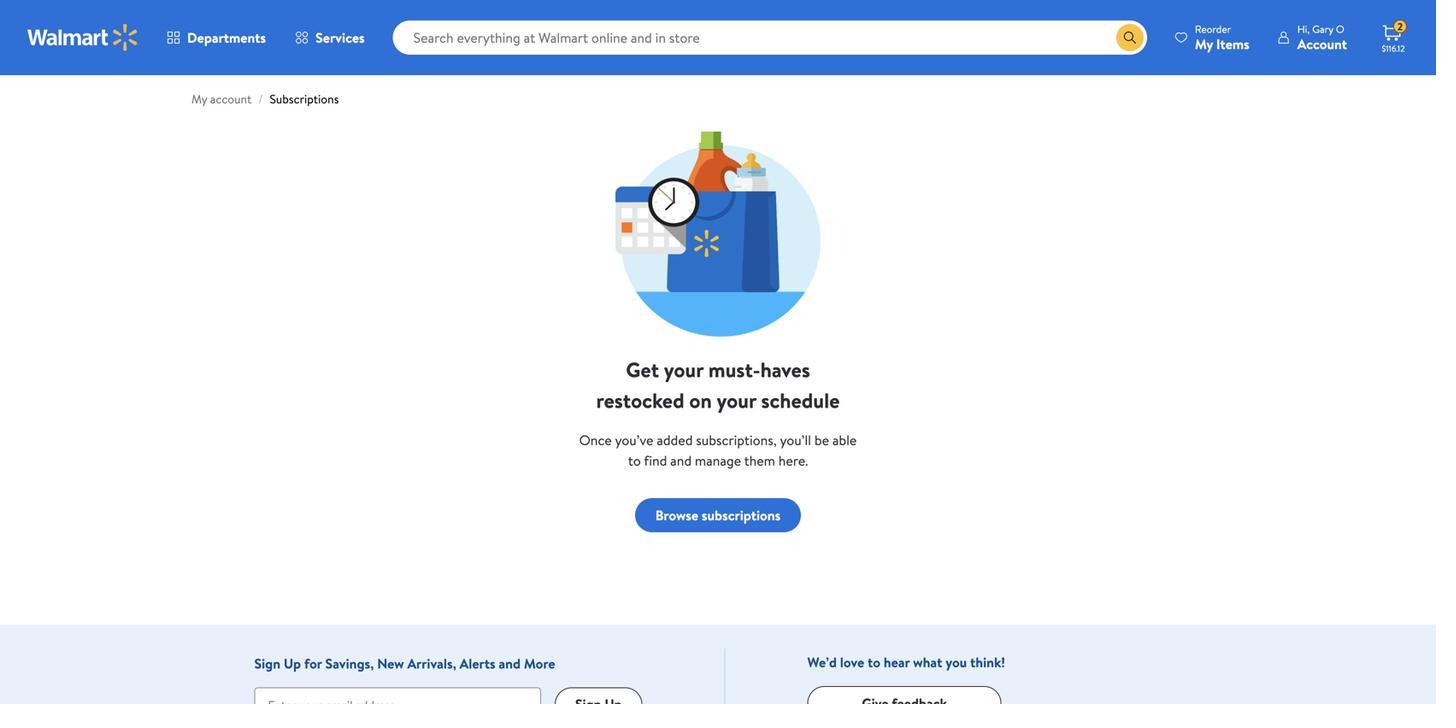 Task type: locate. For each thing, give the bounding box(es) containing it.
1 horizontal spatial and
[[670, 451, 692, 470]]

2
[[1398, 19, 1403, 34]]

manage
[[695, 451, 741, 470]]

you
[[946, 653, 967, 672]]

subscriptions,
[[696, 431, 777, 450]]

your down must- at the bottom of page
[[717, 387, 756, 415]]

0 horizontal spatial my
[[192, 91, 207, 107]]

you've
[[615, 431, 654, 450]]

browse
[[656, 506, 699, 525]]

1 vertical spatial my
[[192, 91, 207, 107]]

1 vertical spatial and
[[499, 654, 521, 673]]

to
[[628, 451, 641, 470], [868, 653, 881, 672]]

restocked
[[596, 387, 685, 415]]

Walmart Site-Wide search field
[[393, 21, 1147, 55]]

my left items
[[1195, 35, 1213, 53]]

here.
[[779, 451, 808, 470]]

savings,
[[325, 654, 374, 673]]

up
[[284, 654, 301, 673]]

0 vertical spatial and
[[670, 451, 692, 470]]

0 vertical spatial your
[[664, 356, 704, 384]]

browse subscriptions
[[656, 506, 781, 525]]

reorder
[[1195, 22, 1231, 36]]

love
[[840, 653, 865, 672]]

added
[[657, 431, 693, 450]]

them
[[744, 451, 775, 470]]

0 vertical spatial my
[[1195, 35, 1213, 53]]

o
[[1336, 22, 1345, 36]]

$116.12
[[1382, 43, 1405, 54]]

browse subscriptions button
[[635, 499, 801, 533]]

and left "more"
[[499, 654, 521, 673]]

subscriptions
[[270, 91, 339, 107]]

my
[[1195, 35, 1213, 53], [192, 91, 207, 107]]

0 horizontal spatial to
[[628, 451, 641, 470]]

my left account
[[192, 91, 207, 107]]

new
[[377, 654, 404, 673]]

reorder my items
[[1195, 22, 1250, 53]]

items
[[1217, 35, 1250, 53]]

services
[[316, 28, 365, 47]]

for
[[304, 654, 322, 673]]

1 horizontal spatial my
[[1195, 35, 1213, 53]]

more
[[524, 654, 555, 673]]

to down you've
[[628, 451, 641, 470]]

1 vertical spatial your
[[717, 387, 756, 415]]

1 vertical spatial to
[[868, 653, 881, 672]]

1 horizontal spatial your
[[717, 387, 756, 415]]

think!
[[970, 653, 1005, 672]]

and inside once you've added subscriptions, you'll be able to find and manage them here.
[[670, 451, 692, 470]]

once you've added subscriptions, you'll be able to find and manage them here.
[[579, 431, 857, 470]]

we'd
[[808, 653, 837, 672]]

on
[[689, 387, 712, 415]]

your up the on
[[664, 356, 704, 384]]

schedule
[[761, 387, 840, 415]]

hi, gary o account
[[1298, 22, 1347, 53]]

services button
[[281, 17, 379, 58]]

0 vertical spatial to
[[628, 451, 641, 470]]

hear
[[884, 653, 910, 672]]

and
[[670, 451, 692, 470], [499, 654, 521, 673]]

and down added
[[670, 451, 692, 470]]

your
[[664, 356, 704, 384], [717, 387, 756, 415]]

to right love
[[868, 653, 881, 672]]

haves
[[761, 356, 810, 384]]



Task type: vqa. For each thing, say whether or not it's contained in the screenshot.
them
yes



Task type: describe. For each thing, give the bounding box(es) containing it.
must-
[[709, 356, 761, 384]]

what
[[913, 653, 943, 672]]

sign up for savings, new arrivals, alerts and more
[[254, 654, 555, 673]]

1 horizontal spatial to
[[868, 653, 881, 672]]

be
[[815, 431, 829, 450]]

account
[[210, 91, 252, 107]]

Enter your email address field
[[254, 688, 541, 704]]

departments button
[[152, 17, 281, 58]]

sign
[[254, 654, 280, 673]]

search icon image
[[1123, 31, 1137, 44]]

0 horizontal spatial and
[[499, 654, 521, 673]]

gary
[[1313, 22, 1334, 36]]

alerts
[[460, 654, 496, 673]]

my account link
[[192, 91, 252, 107]]

arrivals,
[[407, 654, 456, 673]]

my inside reorder my items
[[1195, 35, 1213, 53]]

departments
[[187, 28, 266, 47]]

subscriptions link
[[270, 91, 339, 107]]

to inside once you've added subscriptions, you'll be able to find and manage them here.
[[628, 451, 641, 470]]

find
[[644, 451, 667, 470]]

account
[[1298, 35, 1347, 53]]

subscriptions
[[702, 506, 781, 525]]

walmart image
[[27, 24, 139, 51]]

hi,
[[1298, 22, 1310, 36]]

able
[[833, 431, 857, 450]]

0 horizontal spatial your
[[664, 356, 704, 384]]

get your must-haves restocked on your schedule
[[596, 356, 840, 415]]

/
[[258, 91, 263, 107]]

my account / subscriptions
[[192, 91, 339, 107]]

once
[[579, 431, 612, 450]]

get
[[626, 356, 659, 384]]

you'll
[[780, 431, 811, 450]]

we'd love to hear what you think!
[[808, 653, 1005, 672]]

Search search field
[[393, 21, 1147, 55]]



